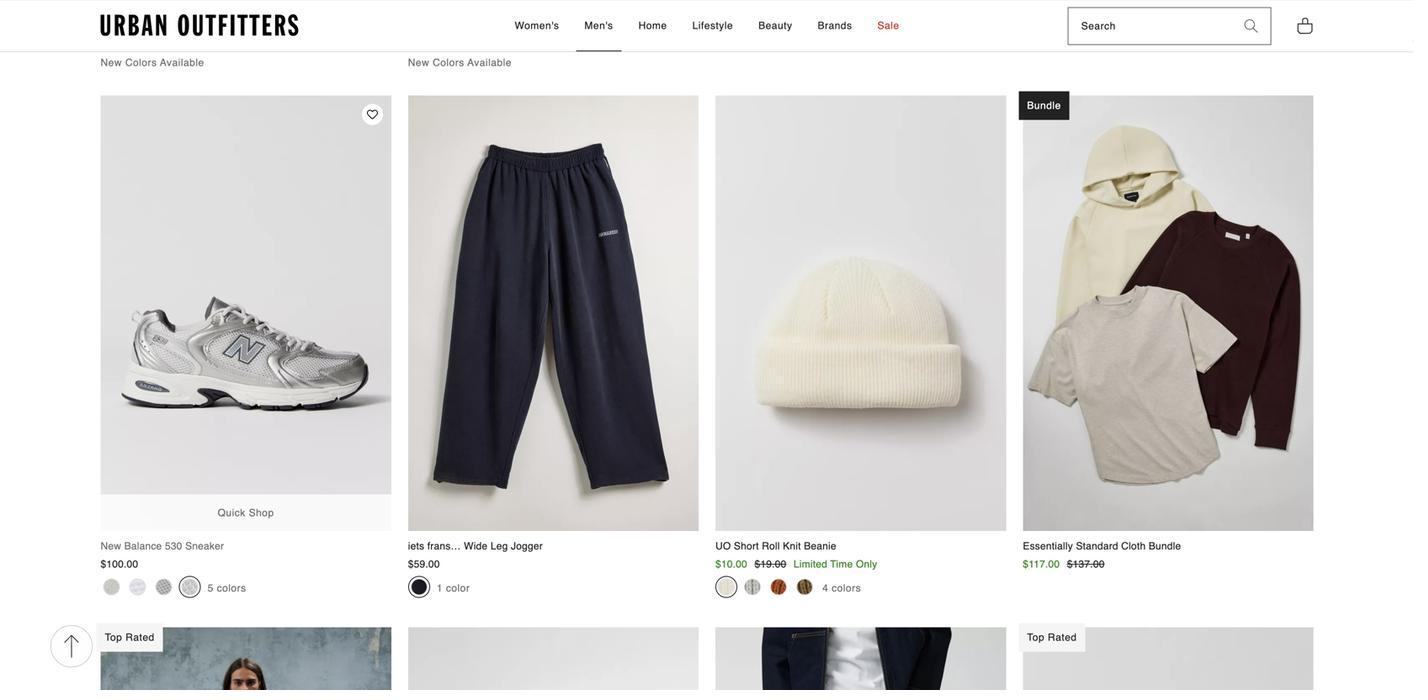 Task type: describe. For each thing, give the bounding box(es) containing it.
Search text field
[[1069, 8, 1232, 44]]

sale price: $10.00 element
[[716, 559, 747, 570]]

essentially standard cloth bundle image
[[1023, 95, 1314, 531]]

time for $10.00 $19.00 limited time only
[[830, 559, 853, 570]]

$120.00
[[101, 12, 138, 24]]

slate image
[[463, 33, 480, 49]]

1 cream image from the left
[[181, 33, 198, 49]]

navy image
[[411, 579, 427, 596]]

sale price: $117.00 element
[[1023, 559, 1060, 570]]

cloth
[[1122, 540, 1146, 552]]

beauty link
[[750, 1, 801, 52]]

grey image for short
[[744, 579, 761, 596]]

$140.00
[[150, 12, 188, 24]]

colors for first cream icon from the right
[[1139, 37, 1169, 48]]

silver image
[[103, 33, 120, 49]]

2 new colors available from the left
[[408, 57, 512, 69]]

limited for $19.00
[[794, 559, 828, 570]]

sky image
[[744, 33, 761, 49]]

white image
[[155, 33, 172, 49]]

shop
[[249, 507, 274, 519]]

iets frans… wide leg jogger image
[[408, 95, 699, 531]]

iets
[[408, 540, 424, 552]]

only for $10.00 $19.00 limited time only
[[856, 559, 878, 570]]

iets frans… wide leg jogger
[[408, 540, 543, 552]]

home
[[639, 20, 667, 31]]

standard cloth liam crinkle shirt image
[[101, 628, 391, 690]]

2 cream image from the left
[[1026, 33, 1042, 49]]

lime image
[[437, 33, 454, 49]]

bdg tinted baggy fit jean image
[[716, 628, 1006, 690]]

1 horizontal spatial tan image
[[770, 579, 787, 596]]

chartreuse image
[[796, 579, 813, 596]]

sale
[[878, 20, 900, 31]]

2 colors from the left
[[433, 57, 465, 69]]

essentially
[[1023, 540, 1073, 552]]

quick
[[218, 507, 246, 519]]

$39.00
[[716, 12, 747, 24]]

colors for white icon
[[832, 583, 861, 595]]

1
[[437, 583, 443, 595]]

main navigation element
[[363, 1, 1051, 52]]

original price: $137.00 element
[[1067, 559, 1105, 570]]

lifestyle
[[692, 20, 733, 31]]

0 vertical spatial tan image
[[411, 33, 427, 49]]

0 vertical spatial silver image
[[1104, 33, 1121, 49]]

top for ugg tasman slipper clog image
[[1027, 632, 1045, 644]]

original price: $59.00 element
[[408, 559, 440, 570]]

2 available from the left
[[467, 57, 512, 69]]

2 top rated link from the left
[[1019, 623, 1314, 690]]

4 colors
[[823, 583, 861, 595]]

0 horizontal spatial silver image
[[181, 579, 198, 596]]

top rated for standard cloth liam crinkle shirt 'image' at bottom left
[[105, 632, 155, 644]]

beauty
[[759, 20, 793, 31]]

uo short roll knit beanie image
[[716, 95, 1006, 531]]

1 available from the left
[[160, 57, 204, 69]]

5 for leftmost silver icon
[[208, 583, 214, 595]]

$59.00
[[408, 559, 440, 570]]

$117.00
[[1023, 559, 1060, 570]]

women's
[[515, 20, 559, 31]]

search image
[[1245, 20, 1258, 33]]

brands link
[[809, 1, 861, 52]]

–
[[141, 12, 147, 24]]



Task type: locate. For each thing, give the bounding box(es) containing it.
2 light grey image from the left
[[1078, 33, 1095, 49]]

only up the 4 colors at the right of the page
[[856, 559, 878, 570]]

white image
[[718, 579, 735, 596]]

wide
[[464, 540, 488, 552]]

grey image
[[129, 579, 146, 596], [744, 579, 761, 596]]

beanie
[[804, 540, 837, 552]]

1 colors from the left
[[125, 57, 157, 69]]

uo short roll knit beanie
[[716, 540, 837, 552]]

original price: $100.00 element
[[101, 559, 138, 570]]

uo short roll knit beanie link
[[716, 95, 1006, 554]]

new colors available
[[101, 57, 204, 69], [408, 57, 512, 69]]

2 only from the top
[[856, 559, 878, 570]]

short
[[734, 540, 759, 552]]

1 horizontal spatial colors
[[433, 57, 465, 69]]

rated down $100.00
[[126, 632, 155, 644]]

1 grey image from the left
[[129, 579, 146, 596]]

1 horizontal spatial grey image
[[744, 579, 761, 596]]

tan image down "$19.00"
[[770, 579, 787, 596]]

colors
[[125, 57, 157, 69], [433, 57, 465, 69]]

1 new colors available from the left
[[101, 57, 204, 69]]

sale price: $39.00 element
[[716, 12, 747, 24]]

0 horizontal spatial top
[[105, 632, 122, 644]]

1 horizontal spatial bundle
[[1149, 540, 1181, 552]]

jogger
[[511, 540, 543, 552]]

new colors available down white image
[[101, 57, 204, 69]]

1 vertical spatial limited
[[794, 559, 828, 570]]

4
[[823, 583, 829, 595]]

iets frans… wide leg jogger link
[[408, 95, 699, 554]]

1 top rated from the left
[[105, 632, 155, 644]]

my shopping bag image
[[1297, 16, 1314, 35]]

5
[[1130, 37, 1136, 48], [208, 583, 214, 595]]

cream image
[[181, 33, 198, 49], [1026, 33, 1042, 49]]

0 horizontal spatial available
[[160, 57, 204, 69]]

1 vertical spatial bundle
[[1149, 540, 1181, 552]]

home link
[[630, 1, 676, 52]]

available down slate image
[[467, 57, 512, 69]]

colors down slate icon
[[125, 57, 157, 69]]

grey image
[[1052, 33, 1069, 49]]

grey image right white icon
[[744, 579, 761, 596]]

1 only from the top
[[856, 12, 878, 24]]

iets frans… embroidered crew neck sweatshirt image
[[408, 628, 699, 690]]

original price: $120.00 – $140.00 element
[[101, 12, 188, 24]]

1 vertical spatial only
[[856, 559, 878, 570]]

limited for $69.00
[[794, 12, 828, 24]]

rated down $117.00 $137.00
[[1048, 632, 1077, 644]]

cream image left "8"
[[181, 33, 198, 49]]

brands
[[818, 20, 852, 31]]

bundle
[[1027, 100, 1061, 111], [1149, 540, 1181, 552]]

2 top from the left
[[1027, 632, 1045, 644]]

new
[[101, 57, 122, 69], [408, 57, 430, 69], [101, 540, 121, 552]]

1 horizontal spatial silver image
[[1104, 33, 1121, 49]]

top rated for ugg tasman slipper clog image
[[1027, 632, 1077, 644]]

0 vertical spatial bundle
[[1027, 100, 1061, 111]]

silver image right grey icon
[[1104, 33, 1121, 49]]

silver image right light grey icon
[[181, 579, 198, 596]]

1 horizontal spatial 5 colors
[[1130, 37, 1169, 48]]

0 horizontal spatial top rated link
[[96, 623, 391, 690]]

0 horizontal spatial top rated
[[105, 632, 155, 644]]

1 limited from the top
[[794, 12, 828, 24]]

new balance 530 sneaker link
[[101, 95, 391, 554]]

rated
[[126, 632, 155, 644], [1048, 632, 1077, 644]]

limited down "beanie"
[[794, 559, 828, 570]]

time up the 4 colors at the right of the page
[[830, 559, 853, 570]]

5 colors
[[1130, 37, 1169, 48], [208, 583, 246, 595]]

limited up gold icon
[[794, 12, 828, 24]]

5 colors for leftmost silver icon
[[208, 583, 246, 595]]

2 rated from the left
[[1048, 632, 1077, 644]]

new balance 530 sneaker image
[[101, 95, 391, 531]]

0 vertical spatial 5 colors
[[1130, 37, 1169, 48]]

time left sale on the top right of the page
[[830, 12, 853, 24]]

$120.00 – $140.00
[[101, 12, 188, 24]]

1 rated from the left
[[126, 632, 155, 644]]

tan image
[[411, 33, 427, 49], [770, 579, 787, 596]]

5 down sneaker
[[208, 583, 214, 595]]

1 horizontal spatial top
[[1027, 632, 1045, 644]]

only left sale on the top right of the page
[[856, 12, 878, 24]]

0 horizontal spatial rated
[[126, 632, 155, 644]]

colors
[[217, 37, 246, 48], [1139, 37, 1169, 48], [217, 583, 246, 595], [832, 583, 861, 595]]

lifestyle link
[[684, 1, 742, 52]]

8 colors
[[208, 37, 246, 48]]

1 vertical spatial tan image
[[770, 579, 787, 596]]

sneaker
[[185, 540, 224, 552]]

1 horizontal spatial top rated link
[[1019, 623, 1314, 690]]

new colors available down slate image
[[408, 57, 512, 69]]

top down cream image
[[105, 632, 122, 644]]

grey image for balance
[[129, 579, 146, 596]]

0 horizontal spatial grey image
[[129, 579, 146, 596]]

standard
[[1076, 540, 1119, 552]]

time
[[830, 12, 853, 24], [830, 559, 853, 570]]

colors for cream image
[[217, 583, 246, 595]]

colors down lime image
[[433, 57, 465, 69]]

tan image left lime image
[[411, 33, 427, 49]]

original price: $69.00 element
[[755, 12, 787, 24]]

1 light grey image from the left
[[489, 33, 506, 49]]

quick shop
[[218, 507, 274, 519]]

5 colors for the topmost silver icon
[[1130, 37, 1169, 48]]

women's link
[[506, 1, 568, 52]]

0 vertical spatial time
[[830, 12, 853, 24]]

2 top rated from the left
[[1027, 632, 1077, 644]]

cream image
[[103, 579, 120, 596]]

1 horizontal spatial rated
[[1048, 632, 1077, 644]]

530
[[165, 540, 182, 552]]

original price: $19.00 element
[[755, 559, 787, 570]]

light grey image
[[155, 579, 172, 596]]

grey image left light grey icon
[[129, 579, 146, 596]]

0 vertical spatial limited
[[794, 12, 828, 24]]

light grey image
[[489, 33, 506, 49], [1078, 33, 1095, 49]]

$117.00 $137.00
[[1023, 559, 1105, 570]]

1 top from the left
[[105, 632, 122, 644]]

$100.00
[[101, 559, 138, 570]]

available
[[160, 57, 204, 69], [467, 57, 512, 69]]

time for $39.00 $69.00 limited time only
[[830, 12, 853, 24]]

0 horizontal spatial new colors available
[[101, 57, 204, 69]]

1 color
[[437, 583, 470, 595]]

available down white image
[[160, 57, 204, 69]]

0 horizontal spatial light grey image
[[489, 33, 506, 49]]

1 time from the top
[[830, 12, 853, 24]]

men's link
[[576, 1, 622, 52]]

$10.00
[[716, 559, 747, 570]]

2 time from the top
[[830, 559, 853, 570]]

limited
[[794, 12, 828, 24], [794, 559, 828, 570]]

top
[[105, 632, 122, 644], [1027, 632, 1045, 644]]

balance
[[124, 540, 162, 552]]

0 vertical spatial 5
[[1130, 37, 1136, 48]]

light grey image right grey icon
[[1078, 33, 1095, 49]]

0 vertical spatial only
[[856, 12, 878, 24]]

leg
[[491, 540, 508, 552]]

1 horizontal spatial new colors available
[[408, 57, 512, 69]]

top rated
[[105, 632, 155, 644], [1027, 632, 1077, 644]]

top for standard cloth liam crinkle shirt 'image' at bottom left
[[105, 632, 122, 644]]

$10.00 $19.00 limited time only
[[716, 559, 878, 570]]

1 vertical spatial silver image
[[181, 579, 198, 596]]

None search field
[[1069, 8, 1232, 44]]

1 vertical spatial time
[[830, 559, 853, 570]]

1 vertical spatial 5
[[208, 583, 214, 595]]

$39.00 $69.00 limited time only
[[716, 12, 878, 24]]

5 right grey icon
[[1130, 37, 1136, 48]]

$137.00
[[1067, 559, 1105, 570]]

frans…
[[427, 540, 461, 552]]

1 horizontal spatial top rated
[[1027, 632, 1077, 644]]

black image
[[718, 33, 735, 49]]

dark green image
[[770, 33, 787, 49]]

top rated down cream image
[[105, 632, 155, 644]]

top down $117.00
[[1027, 632, 1045, 644]]

silver image
[[1104, 33, 1121, 49], [181, 579, 198, 596]]

knit
[[783, 540, 801, 552]]

quick shop button
[[101, 494, 391, 531]]

1 horizontal spatial 5
[[1130, 37, 1136, 48]]

light grey image right slate image
[[489, 33, 506, 49]]

roll
[[762, 540, 780, 552]]

color
[[446, 583, 470, 595]]

new balance 530 sneaker
[[101, 540, 224, 552]]

sale link
[[869, 1, 908, 52]]

1 vertical spatial 5 colors
[[208, 583, 246, 595]]

8
[[208, 37, 214, 48]]

$69.00
[[755, 12, 787, 24]]

uo
[[716, 540, 731, 552]]

gold image
[[796, 33, 813, 49]]

0 horizontal spatial bundle
[[1027, 100, 1061, 111]]

$19.00
[[755, 559, 787, 570]]

top rated link
[[96, 623, 391, 690], [1019, 623, 1314, 690]]

1 horizontal spatial cream image
[[1026, 33, 1042, 49]]

men's
[[585, 20, 613, 31]]

1 horizontal spatial available
[[467, 57, 512, 69]]

essentially standard cloth bundle
[[1023, 540, 1181, 552]]

0 horizontal spatial tan image
[[411, 33, 427, 49]]

2 limited from the top
[[794, 559, 828, 570]]

1 top rated link from the left
[[96, 623, 391, 690]]

only
[[856, 12, 878, 24], [856, 559, 878, 570]]

bundle right cloth
[[1149, 540, 1181, 552]]

0 horizontal spatial 5 colors
[[208, 583, 246, 595]]

rated for standard cloth liam crinkle shirt 'image' at bottom left
[[126, 632, 155, 644]]

ugg tasman slipper clog image
[[1023, 628, 1314, 690]]

0 horizontal spatial 5
[[208, 583, 214, 595]]

0 horizontal spatial cream image
[[181, 33, 198, 49]]

bundle down grey icon
[[1027, 100, 1061, 111]]

1 horizontal spatial light grey image
[[1078, 33, 1095, 49]]

only for $39.00 $69.00 limited time only
[[856, 12, 878, 24]]

0 horizontal spatial colors
[[125, 57, 157, 69]]

cream image left grey icon
[[1026, 33, 1042, 49]]

5 for the topmost silver icon
[[1130, 37, 1136, 48]]

top rated down $117.00
[[1027, 632, 1077, 644]]

urban outfitters image
[[101, 14, 298, 36]]

slate image
[[129, 33, 146, 49]]

2 grey image from the left
[[744, 579, 761, 596]]

rated for ugg tasman slipper clog image
[[1048, 632, 1077, 644]]



Task type: vqa. For each thing, say whether or not it's contained in the screenshot.
Home
yes



